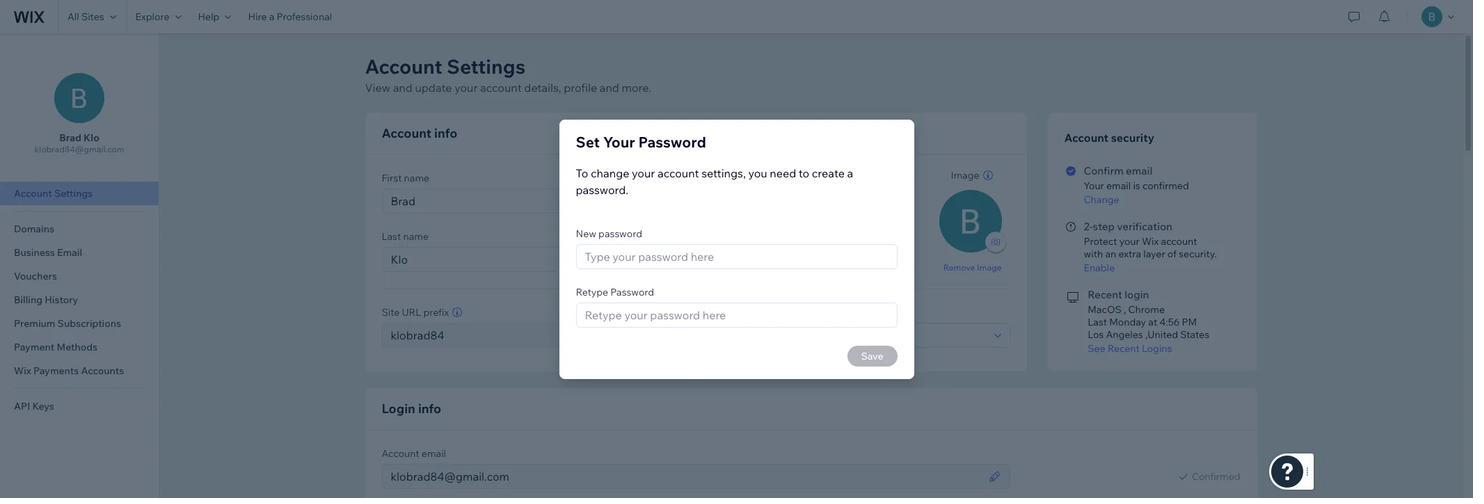 Task type: locate. For each thing, give the bounding box(es) containing it.
account left language
[[702, 306, 740, 319]]

settings for account settings view and update your account details, profile and more.
[[447, 54, 526, 79]]

account down login
[[382, 448, 420, 460]]

1 vertical spatial email
[[1107, 180, 1132, 192]]

1 vertical spatial password
[[611, 286, 655, 298]]

1 horizontal spatial last
[[1088, 316, 1108, 329]]

wix
[[1143, 235, 1159, 248], [14, 365, 31, 377]]

recent up macos
[[1088, 288, 1123, 301]]

account
[[480, 81, 522, 95], [658, 166, 699, 180], [1162, 235, 1198, 248]]

business email
[[14, 246, 82, 259]]

0 vertical spatial recent
[[1088, 288, 1123, 301]]

enable button
[[1084, 262, 1239, 274]]

to
[[799, 166, 810, 180]]

your
[[603, 133, 635, 151], [1084, 180, 1105, 192]]

1 horizontal spatial account
[[658, 166, 699, 180]]

settings up update on the left top of the page
[[447, 54, 526, 79]]

1 horizontal spatial wix
[[1143, 235, 1159, 248]]

states
[[1181, 329, 1210, 341]]

image inside button
[[978, 262, 1002, 273]]

confirm email your email is confirmed change
[[1084, 164, 1190, 206]]

payments
[[33, 365, 79, 377]]

1 horizontal spatial settings
[[447, 54, 526, 79]]

macos
[[1088, 304, 1122, 316]]

1 horizontal spatial your
[[632, 166, 655, 180]]

account for account
[[480, 81, 522, 95]]

last
[[382, 230, 401, 243], [1088, 316, 1108, 329]]

account up view at top left
[[365, 54, 443, 79]]

image
[[951, 169, 980, 182], [978, 262, 1002, 273]]

0 vertical spatial settings
[[447, 54, 526, 79]]

account up enable button
[[1162, 235, 1198, 248]]

0 vertical spatial a
[[269, 10, 274, 23]]

2 vertical spatial account
[[1162, 235, 1198, 248]]

1 vertical spatial recent
[[1108, 343, 1140, 355]]

1 vertical spatial image
[[978, 262, 1002, 273]]

last inside the recent login macos , chrome last monday at 4:56 pm los angeles ,united states see recent logins
[[1088, 316, 1108, 329]]

see
[[1088, 343, 1106, 355]]

1 horizontal spatial a
[[848, 166, 854, 180]]

2-
[[1084, 220, 1094, 233]]

password.
[[576, 183, 629, 197]]

business
[[14, 246, 55, 259]]

billing history link
[[0, 288, 159, 312]]

your
[[455, 81, 478, 95], [632, 166, 655, 180], [1120, 235, 1140, 248]]

0 horizontal spatial account
[[480, 81, 522, 95]]

2 horizontal spatial account
[[1162, 235, 1198, 248]]

methods
[[57, 341, 98, 354]]

1 vertical spatial your
[[632, 166, 655, 180]]

premium
[[14, 317, 55, 330]]

help
[[198, 10, 220, 23]]

keys
[[32, 400, 54, 413]]

your right set
[[603, 133, 635, 151]]

site url prefix
[[382, 306, 449, 319]]

name right first
[[404, 172, 430, 185]]

1 vertical spatial account
[[658, 166, 699, 180]]

account up domains at the top left of the page
[[14, 187, 52, 200]]

a right hire
[[269, 10, 274, 23]]

retype password
[[576, 286, 655, 298]]

account up first name
[[382, 125, 432, 141]]

0 vertical spatial name
[[404, 172, 430, 185]]

new password
[[576, 227, 643, 240]]

professional
[[277, 10, 332, 23]]

4:56
[[1160, 316, 1180, 329]]

0 vertical spatial account
[[480, 81, 522, 95]]

0 horizontal spatial settings
[[54, 187, 93, 200]]

password down the enter your last name. text field
[[611, 286, 655, 298]]

Choose an account name text field
[[387, 324, 655, 347]]

email
[[1127, 164, 1153, 178], [1107, 180, 1132, 192], [422, 448, 446, 460]]

0 vertical spatial your
[[455, 81, 478, 95]]

2-step verification protect your wix account with an extra layer of security. enable
[[1084, 220, 1217, 274]]

1 horizontal spatial your
[[1084, 180, 1105, 192]]

email down login info
[[422, 448, 446, 460]]

recent
[[1088, 288, 1123, 301], [1108, 343, 1140, 355]]

business email link
[[0, 241, 159, 265]]

help button
[[190, 0, 240, 33]]

0 vertical spatial email
[[1127, 164, 1153, 178]]

1 vertical spatial settings
[[54, 187, 93, 200]]

last down first
[[382, 230, 401, 243]]

0 vertical spatial password
[[639, 133, 707, 151]]

0 horizontal spatial your
[[455, 81, 478, 95]]

account inside sidebar element
[[14, 187, 52, 200]]

account inside to change your account settings, you need to create a password.
[[658, 166, 699, 180]]

info for login info
[[418, 401, 442, 417]]

your inside to change your account settings, you need to create a password.
[[632, 166, 655, 180]]

1 vertical spatial a
[[848, 166, 854, 180]]

wix inside sidebar element
[[14, 365, 31, 377]]

wix inside 2-step verification protect your wix account with an extra layer of security. enable
[[1143, 235, 1159, 248]]

password
[[639, 133, 707, 151], [611, 286, 655, 298]]

settings up domains 'link'
[[54, 187, 93, 200]]

email up 'is'
[[1127, 164, 1153, 178]]

verification
[[1118, 220, 1173, 233]]

info down update on the left top of the page
[[435, 125, 458, 141]]

account for account email
[[382, 448, 420, 460]]

your inside 2-step verification protect your wix account with an extra layer of security. enable
[[1120, 235, 1140, 248]]

0 horizontal spatial your
[[603, 133, 635, 151]]

and right view at top left
[[393, 81, 413, 95]]

settings
[[447, 54, 526, 79], [54, 187, 93, 200]]

set
[[576, 133, 600, 151]]

1 vertical spatial info
[[418, 401, 442, 417]]

more.
[[622, 81, 652, 95]]

0 vertical spatial info
[[435, 125, 458, 141]]

name down first name
[[403, 230, 429, 243]]

to
[[576, 166, 589, 180]]

profile
[[564, 81, 597, 95]]

account inside account settings view and update your account details, profile and more.
[[480, 81, 522, 95]]

a
[[269, 10, 274, 23], [848, 166, 854, 180]]

info right login
[[418, 401, 442, 417]]

angeles
[[1107, 329, 1144, 341]]

url
[[402, 306, 421, 319]]

account up 'confirm'
[[1065, 131, 1109, 145]]

1 vertical spatial your
[[1084, 180, 1105, 192]]

your down verification
[[1120, 235, 1140, 248]]

last up see
[[1088, 316, 1108, 329]]

None field
[[707, 324, 990, 347]]

prefix
[[424, 306, 449, 319]]

pm
[[1183, 316, 1198, 329]]

of
[[1168, 248, 1177, 260]]

account left details,
[[480, 81, 522, 95]]

security
[[1112, 131, 1155, 145]]

settings inside sidebar element
[[54, 187, 93, 200]]

password up to change your account settings, you need to create a password. at the top of page
[[639, 133, 707, 151]]

0 vertical spatial last
[[382, 230, 401, 243]]

account settings
[[14, 187, 93, 200]]

account inside account settings view and update your account details, profile and more.
[[365, 54, 443, 79]]

1 vertical spatial name
[[403, 230, 429, 243]]

2 vertical spatial your
[[1120, 235, 1140, 248]]

recent down angeles
[[1108, 343, 1140, 355]]

and left the more.
[[600, 81, 620, 95]]

account info
[[382, 125, 458, 141]]

extra
[[1119, 248, 1142, 260]]

brad klo klobrad84@gmail.com
[[34, 132, 124, 155]]

0 horizontal spatial and
[[393, 81, 413, 95]]

your up enter your first name. "text box"
[[632, 166, 655, 180]]

1 vertical spatial last
[[1088, 316, 1108, 329]]

1 horizontal spatial and
[[600, 81, 620, 95]]

remove image button
[[944, 261, 1002, 274]]

account
[[365, 54, 443, 79], [382, 125, 432, 141], [1065, 131, 1109, 145], [14, 187, 52, 200], [702, 306, 740, 319], [382, 448, 420, 460]]

account inside 2-step verification protect your wix account with an extra layer of security. enable
[[1162, 235, 1198, 248]]

0 horizontal spatial wix
[[14, 365, 31, 377]]

an
[[1106, 248, 1117, 260]]

billing history
[[14, 294, 78, 306]]

language
[[742, 306, 784, 319]]

info for account info
[[435, 125, 458, 141]]

step
[[1094, 220, 1115, 233]]

email left 'is'
[[1107, 180, 1132, 192]]

2 vertical spatial email
[[422, 448, 446, 460]]

first name
[[382, 172, 430, 185]]

wix down payment
[[14, 365, 31, 377]]

1 vertical spatial wix
[[14, 365, 31, 377]]

2 horizontal spatial your
[[1120, 235, 1140, 248]]

wix down verification
[[1143, 235, 1159, 248]]

0 vertical spatial your
[[603, 133, 635, 151]]

a right 'create'
[[848, 166, 854, 180]]

account for account info
[[382, 125, 432, 141]]

settings inside account settings view and update your account details, profile and more.
[[447, 54, 526, 79]]

your up change
[[1084, 180, 1105, 192]]

name for first name
[[404, 172, 430, 185]]

account up enter your first name. "text box"
[[658, 166, 699, 180]]

retype
[[576, 286, 609, 298]]

login
[[382, 401, 416, 417]]

0 vertical spatial wix
[[1143, 235, 1159, 248]]

history
[[45, 294, 78, 306]]

0 vertical spatial image
[[951, 169, 980, 182]]

info
[[435, 125, 458, 141], [418, 401, 442, 417]]

your right update on the left top of the page
[[455, 81, 478, 95]]

explore
[[135, 10, 170, 23]]

is
[[1134, 180, 1141, 192]]



Task type: describe. For each thing, give the bounding box(es) containing it.
name for last name
[[403, 230, 429, 243]]

account settings link
[[0, 182, 159, 205]]

0 horizontal spatial a
[[269, 10, 274, 23]]

confirm
[[1084, 164, 1124, 178]]

email
[[57, 246, 82, 259]]

account language
[[702, 306, 784, 319]]

layer
[[1144, 248, 1166, 260]]

2 and from the left
[[600, 81, 620, 95]]

payment methods link
[[0, 336, 159, 359]]

sidebar element
[[0, 33, 159, 499]]

vouchers link
[[0, 265, 159, 288]]

premium subscriptions
[[14, 317, 121, 330]]

payment methods
[[14, 341, 98, 354]]

wix payments accounts link
[[0, 359, 159, 383]]

accounts
[[81, 365, 124, 377]]

to change your account settings, you need to create a password.
[[576, 166, 854, 197]]

site
[[382, 306, 400, 319]]

details,
[[525, 81, 562, 95]]

settings for account settings
[[54, 187, 93, 200]]

logins
[[1143, 343, 1173, 355]]

change
[[591, 166, 630, 180]]

api keys
[[14, 400, 54, 413]]

a inside to change your account settings, you need to create a password.
[[848, 166, 854, 180]]

account for account settings view and update your account details, profile and more.
[[365, 54, 443, 79]]

Enter your last name. text field
[[387, 248, 901, 272]]

view
[[365, 81, 391, 95]]

protect
[[1084, 235, 1118, 248]]

account email
[[382, 448, 446, 460]]

create
[[812, 166, 845, 180]]

need
[[770, 166, 797, 180]]

Type your password here password field
[[581, 245, 893, 268]]

last name
[[382, 230, 429, 243]]

change button
[[1084, 194, 1239, 206]]

recent login macos , chrome last monday at 4:56 pm los angeles ,united states see recent logins
[[1088, 288, 1210, 355]]

payment
[[14, 341, 55, 354]]

klobrad84@gmail.com
[[34, 144, 124, 155]]

your inside confirm email your email is confirmed change
[[1084, 180, 1105, 192]]

security.
[[1179, 248, 1217, 260]]

Enter your first name. text field
[[387, 189, 901, 213]]

new
[[576, 227, 597, 240]]

first
[[382, 172, 402, 185]]

account for account security
[[1065, 131, 1109, 145]]

los
[[1088, 329, 1104, 341]]

brad
[[59, 132, 81, 144]]

see recent logins button
[[1088, 343, 1241, 355]]

domains
[[14, 223, 54, 235]]

hire
[[248, 10, 267, 23]]

email for confirm
[[1127, 164, 1153, 178]]

account security
[[1065, 131, 1155, 145]]

you
[[749, 166, 768, 180]]

subscriptions
[[58, 317, 121, 330]]

hire a professional link
[[240, 0, 341, 33]]

password
[[599, 227, 643, 240]]

confirmed
[[1143, 180, 1190, 192]]

api keys link
[[0, 395, 159, 418]]

0 horizontal spatial last
[[382, 230, 401, 243]]

1 and from the left
[[393, 81, 413, 95]]

at
[[1149, 316, 1158, 329]]

Retype your password here password field
[[581, 303, 893, 327]]

account for 2-
[[1162, 235, 1198, 248]]

account for account settings
[[14, 187, 52, 200]]

email for account
[[422, 448, 446, 460]]

change
[[1084, 194, 1120, 206]]

klo
[[84, 132, 99, 144]]

premium subscriptions link
[[0, 312, 159, 336]]

domains link
[[0, 217, 159, 241]]

billing
[[14, 294, 43, 306]]

login
[[1125, 288, 1150, 301]]

Email address text field
[[387, 465, 985, 489]]

,united
[[1146, 329, 1179, 341]]

your inside account settings view and update your account details, profile and more.
[[455, 81, 478, 95]]

,
[[1124, 304, 1127, 316]]

remove
[[944, 262, 976, 273]]

all sites
[[68, 10, 104, 23]]

login info
[[382, 401, 442, 417]]

sites
[[81, 10, 104, 23]]

all
[[68, 10, 79, 23]]

confirmed
[[1193, 471, 1241, 483]]

settings,
[[702, 166, 746, 180]]

account for account language
[[702, 306, 740, 319]]

account settings view and update your account details, profile and more.
[[365, 54, 652, 95]]

update
[[415, 81, 452, 95]]

set your password
[[576, 133, 707, 151]]

vouchers
[[14, 270, 57, 283]]



Task type: vqa. For each thing, say whether or not it's contained in the screenshot.
the middle account
yes



